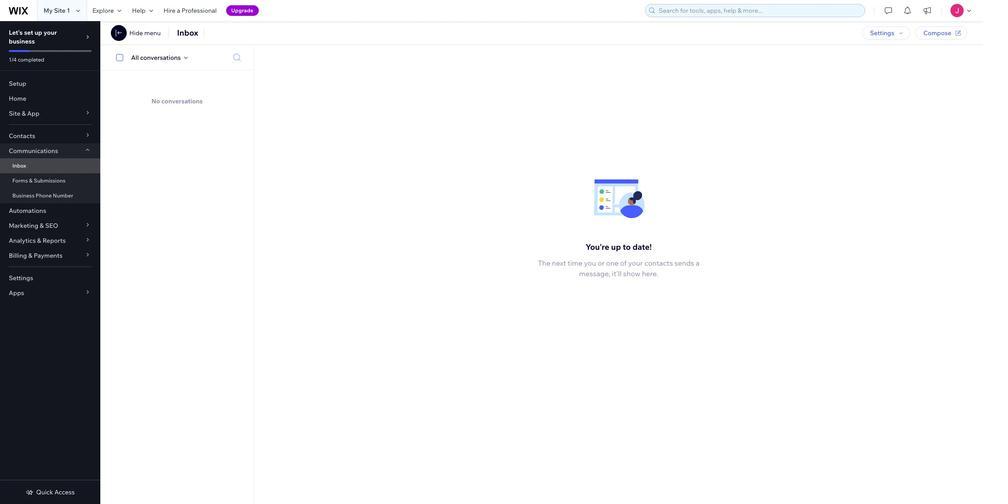 Task type: describe. For each thing, give the bounding box(es) containing it.
reports
[[43, 237, 66, 245]]

setup
[[9, 80, 26, 88]]

site & app button
[[0, 106, 100, 121]]

up inside let's set up your business
[[35, 29, 42, 37]]

site inside popup button
[[9, 110, 20, 118]]

conversations for no conversations
[[161, 97, 203, 105]]

date!
[[633, 242, 652, 252]]

seo
[[45, 222, 58, 230]]

quick access
[[36, 489, 75, 496]]

setup link
[[0, 76, 100, 91]]

analytics
[[9, 237, 36, 245]]

conversations for all conversations
[[140, 53, 181, 61]]

submissions
[[34, 177, 66, 184]]

apps button
[[0, 286, 100, 301]]

explore
[[92, 7, 114, 15]]

automations link
[[0, 203, 100, 218]]

home
[[9, 95, 26, 103]]

business
[[12, 192, 35, 199]]

settings link
[[0, 271, 100, 286]]

billing
[[9, 252, 27, 260]]

to
[[623, 242, 631, 252]]

1 horizontal spatial site
[[54, 7, 66, 15]]

let's
[[9, 29, 23, 37]]

automations
[[9, 207, 46, 215]]

my
[[44, 7, 53, 15]]

set
[[24, 29, 33, 37]]

time
[[568, 259, 583, 268]]

a inside the next time you or one of your contacts sends a message, it'll show here.
[[696, 259, 700, 268]]

inbox link
[[0, 158, 100, 173]]

Search for tools, apps, help & more... field
[[656, 4, 862, 17]]

1 horizontal spatial up
[[611, 242, 621, 252]]

upgrade
[[231, 7, 253, 14]]

upgrade button
[[226, 5, 259, 16]]

your inside the next time you or one of your contacts sends a message, it'll show here.
[[628, 259, 643, 268]]

1
[[67, 7, 70, 15]]

business
[[9, 37, 35, 45]]

1 horizontal spatial inbox
[[177, 28, 198, 38]]

contacts button
[[0, 129, 100, 143]]

home link
[[0, 91, 100, 106]]

your inside let's set up your business
[[44, 29, 57, 37]]

no conversations
[[151, 97, 203, 105]]

quick
[[36, 489, 53, 496]]

forms & submissions link
[[0, 173, 100, 188]]

let's set up your business
[[9, 29, 57, 45]]

marketing & seo
[[9, 222, 58, 230]]

settings for settings button
[[870, 29, 895, 37]]

contacts
[[645, 259, 673, 268]]

0 vertical spatial a
[[177, 7, 180, 15]]

compose button
[[916, 26, 967, 40]]

the next time you or one of your contacts sends a message, it'll show here.
[[538, 259, 700, 278]]

of
[[620, 259, 627, 268]]

contacts
[[9, 132, 35, 140]]

hide
[[129, 29, 143, 37]]

business phone number link
[[0, 188, 100, 203]]

1/4
[[9, 56, 17, 63]]

phone
[[36, 192, 52, 199]]

app
[[27, 110, 39, 118]]

& for marketing
[[40, 222, 44, 230]]

hide menu
[[129, 29, 161, 37]]

communications button
[[0, 143, 100, 158]]



Task type: vqa. For each thing, say whether or not it's contained in the screenshot.
ALERT
no



Task type: locate. For each thing, give the bounding box(es) containing it.
1 vertical spatial inbox
[[12, 162, 26, 169]]

your right set
[[44, 29, 57, 37]]

next
[[552, 259, 566, 268]]

1 vertical spatial a
[[696, 259, 700, 268]]

hire a professional
[[164, 7, 217, 15]]

& right "forms"
[[29, 177, 33, 184]]

your up show
[[628, 259, 643, 268]]

a
[[177, 7, 180, 15], [696, 259, 700, 268]]

1 vertical spatial your
[[628, 259, 643, 268]]

you're up to date!
[[586, 242, 652, 252]]

my site 1
[[44, 7, 70, 15]]

None checkbox
[[111, 52, 131, 63]]

0 horizontal spatial inbox
[[12, 162, 26, 169]]

0 horizontal spatial a
[[177, 7, 180, 15]]

one
[[606, 259, 619, 268]]

up left to
[[611, 242, 621, 252]]

1 horizontal spatial a
[[696, 259, 700, 268]]

site down home
[[9, 110, 20, 118]]

& right billing
[[28, 252, 32, 260]]

settings button
[[862, 26, 910, 40]]

you
[[584, 259, 596, 268]]

site
[[54, 7, 66, 15], [9, 110, 20, 118]]

here.
[[642, 270, 658, 278]]

all
[[131, 53, 139, 61]]

compose
[[924, 29, 952, 37]]

&
[[22, 110, 26, 118], [29, 177, 33, 184], [40, 222, 44, 230], [37, 237, 41, 245], [28, 252, 32, 260]]

number
[[53, 192, 73, 199]]

hire a professional link
[[158, 0, 222, 21]]

your
[[44, 29, 57, 37], [628, 259, 643, 268]]

1 vertical spatial conversations
[[161, 97, 203, 105]]

show
[[623, 270, 641, 278]]

0 vertical spatial settings
[[870, 29, 895, 37]]

& left "app"
[[22, 110, 26, 118]]

hide menu button
[[111, 25, 161, 41], [129, 29, 161, 37]]

access
[[54, 489, 75, 496]]

0 vertical spatial conversations
[[140, 53, 181, 61]]

marketing & seo button
[[0, 218, 100, 233]]

help
[[132, 7, 146, 15]]

up
[[35, 29, 42, 37], [611, 242, 621, 252]]

forms & submissions
[[12, 177, 66, 184]]

0 vertical spatial your
[[44, 29, 57, 37]]

menu
[[144, 29, 161, 37]]

0 horizontal spatial site
[[9, 110, 20, 118]]

payments
[[34, 252, 62, 260]]

inbox down hire a professional
[[177, 28, 198, 38]]

professional
[[182, 7, 217, 15]]

hire
[[164, 7, 176, 15]]

settings inside button
[[870, 29, 895, 37]]

business phone number
[[12, 192, 73, 199]]

conversations
[[140, 53, 181, 61], [161, 97, 203, 105]]

analytics & reports button
[[0, 233, 100, 248]]

or
[[598, 259, 605, 268]]

message,
[[579, 270, 610, 278]]

sends
[[675, 259, 694, 268]]

forms
[[12, 177, 28, 184]]

settings
[[870, 29, 895, 37], [9, 274, 33, 282]]

1/4 completed
[[9, 56, 44, 63]]

communications
[[9, 147, 58, 155]]

you're
[[586, 242, 610, 252]]

1 vertical spatial up
[[611, 242, 621, 252]]

a right hire at the top of page
[[177, 7, 180, 15]]

0 vertical spatial up
[[35, 29, 42, 37]]

hide menu button down the help "button"
[[129, 29, 161, 37]]

up right set
[[35, 29, 42, 37]]

& for forms
[[29, 177, 33, 184]]

billing & payments button
[[0, 248, 100, 263]]

1 vertical spatial settings
[[9, 274, 33, 282]]

0 horizontal spatial your
[[44, 29, 57, 37]]

analytics & reports
[[9, 237, 66, 245]]

settings for settings link
[[9, 274, 33, 282]]

& for analytics
[[37, 237, 41, 245]]

1 horizontal spatial your
[[628, 259, 643, 268]]

it'll
[[612, 270, 622, 278]]

& left seo
[[40, 222, 44, 230]]

settings inside sidebar element
[[9, 274, 33, 282]]

inbox
[[177, 28, 198, 38], [12, 162, 26, 169]]

1 vertical spatial site
[[9, 110, 20, 118]]

completed
[[18, 56, 44, 63]]

0 vertical spatial site
[[54, 7, 66, 15]]

site & app
[[9, 110, 39, 118]]

& for billing
[[28, 252, 32, 260]]

0 horizontal spatial up
[[35, 29, 42, 37]]

conversations right no
[[161, 97, 203, 105]]

help button
[[127, 0, 158, 21]]

all conversations
[[131, 53, 181, 61]]

site left 1
[[54, 7, 66, 15]]

0 horizontal spatial settings
[[9, 274, 33, 282]]

apps
[[9, 289, 24, 297]]

a right "sends"
[[696, 259, 700, 268]]

billing & payments
[[9, 252, 62, 260]]

0 vertical spatial inbox
[[177, 28, 198, 38]]

1 horizontal spatial settings
[[870, 29, 895, 37]]

inbox up "forms"
[[12, 162, 26, 169]]

& for site
[[22, 110, 26, 118]]

sidebar element
[[0, 21, 100, 504]]

the
[[538, 259, 550, 268]]

& left reports
[[37, 237, 41, 245]]

quick access button
[[26, 489, 75, 496]]

no
[[151, 97, 160, 105]]

hide menu button down help
[[111, 25, 161, 41]]

marketing
[[9, 222, 38, 230]]

inbox inside sidebar element
[[12, 162, 26, 169]]

conversations right all
[[140, 53, 181, 61]]



